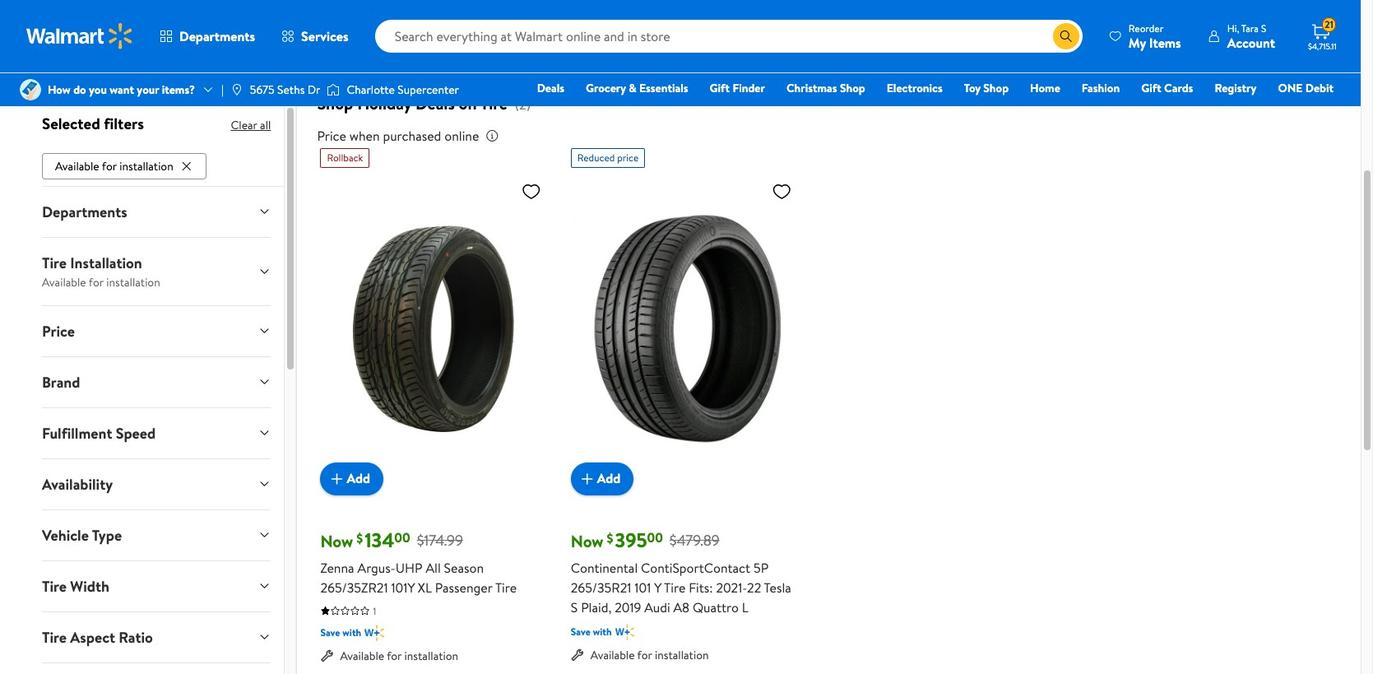 Task type: describe. For each thing, give the bounding box(es) containing it.
quattro
[[693, 598, 739, 616]]

change button
[[1241, 16, 1306, 42]]

speed
[[116, 423, 156, 443]]

$4,715.11
[[1309, 40, 1337, 52]]

tire width
[[42, 576, 109, 596]]

add button for 395
[[571, 462, 634, 495]]

2021-
[[716, 578, 747, 596]]

now for 134
[[321, 530, 353, 552]]

brand button
[[29, 357, 284, 407]]

add for 134
[[347, 470, 370, 488]]

clear all button
[[231, 112, 271, 138]]

continental contisportcontact 5p 265/35r21 101 y tire fits: 2021-22 tesla s plaid, 2019 audi a8 quattro l image
[[571, 175, 799, 482]]

Walmart Site-Wide search field
[[375, 20, 1083, 53]]

installation
[[70, 252, 142, 273]]

tire aspect ratio
[[42, 627, 153, 647]]

grocery
[[586, 80, 626, 96]]

1 horizontal spatial save
[[571, 624, 591, 638]]

season
[[444, 559, 484, 577]]

brand tab
[[29, 357, 284, 407]]

add for 395
[[597, 470, 621, 488]]

reorder
[[1129, 21, 1164, 35]]

home
[[1031, 80, 1061, 96]]

tire inside "tab"
[[42, 627, 67, 647]]

0 vertical spatial departments button
[[147, 16, 268, 56]]

fashion link
[[1075, 79, 1128, 97]]

price for price when purchased online
[[317, 127, 346, 145]]

tire width button
[[29, 561, 284, 611]]

all
[[260, 117, 271, 133]]

0 horizontal spatial shop
[[317, 92, 353, 114]]

good
[[237, 30, 270, 51]]

selected
[[42, 113, 100, 134]]

1 vertical spatial departments button
[[29, 187, 284, 237]]

tire inside the now $ 134 00 $174.99 zenna argus-uhp all season 265/35zr21 101y xl passenger tire
[[495, 578, 517, 596]]

when
[[350, 127, 380, 145]]

 image for how do you want your items?
[[20, 79, 41, 100]]

services button
[[268, 16, 362, 56]]

add to favorites list, zenna argus-uhp all season 265/35zr21 101y xl passenger tire image
[[522, 181, 541, 202]]

aston
[[181, 5, 231, 33]]

applied filters section element
[[42, 113, 144, 134]]

1 horizontal spatial departments
[[179, 27, 255, 45]]

reorder my items
[[1129, 21, 1182, 51]]

vehicle
[[42, 525, 89, 545]]

cards
[[1165, 80, 1194, 96]]

dbs
[[299, 5, 336, 33]]

fulfillment speed button
[[29, 408, 284, 458]]

tires
[[171, 30, 200, 51]]

argus-
[[358, 559, 396, 577]]

fulfillment
[[42, 423, 112, 443]]

departments inside "tab"
[[42, 201, 127, 222]]

gift for gift finder
[[710, 80, 730, 96]]

gift cards
[[1142, 80, 1194, 96]]

$ for 395
[[607, 529, 614, 547]]

now $ 134 00 $174.99 zenna argus-uhp all season 265/35zr21 101y xl passenger tire
[[321, 526, 517, 596]]

reduced price
[[578, 151, 639, 165]]

walmart+
[[1285, 103, 1334, 119]]

items
[[1150, 33, 1182, 51]]

reduced
[[578, 151, 615, 165]]

continental
[[571, 559, 638, 577]]

installation inside button
[[119, 158, 173, 174]]

now for 395
[[571, 530, 604, 552]]

do
[[73, 81, 86, 98]]

gift finder link
[[703, 79, 773, 97]]

passenger
[[435, 578, 493, 596]]

for down audi
[[638, 647, 652, 663]]

0 horizontal spatial walmart plus image
[[365, 624, 384, 641]]

$174.99
[[417, 530, 463, 551]]

$479.89
[[670, 530, 720, 551]]

tire inside now $ 395 00 $479.89 continental contisportcontact 5p 265/35r21 101 y tire fits: 2021-22 tesla s plaid, 2019 audi a8 quattro l
[[664, 578, 686, 596]]

size:
[[380, 8, 407, 29]]

grocery & essentials
[[586, 80, 689, 96]]

265/35r21 inside now $ 395 00 $479.89 continental contisportcontact 5p 265/35r21 101 y tire fits: 2021-22 tesla s plaid, 2019 audi a8 quattro l
[[571, 578, 632, 596]]

395
[[615, 526, 647, 554]]

tire installation available for installation
[[42, 252, 160, 290]]

save with for left walmart plus icon
[[321, 625, 362, 639]]

1
[[373, 604, 376, 618]]

want
[[110, 81, 134, 98]]

save with for the right walmart plus icon
[[571, 624, 612, 638]]

$ for 134
[[357, 529, 363, 547]]

installation down the 'xl'
[[405, 648, 459, 664]]

availability
[[42, 474, 113, 494]]

tire inside '2024 aston martin dbs | tire size: 265/35r21 101z(y) these tires are a good fit'
[[352, 8, 377, 29]]

a8
[[674, 598, 690, 616]]

fits:
[[689, 578, 713, 596]]

gift cards link
[[1134, 79, 1201, 97]]

electronics link
[[880, 79, 950, 97]]

134
[[365, 526, 395, 554]]

home link
[[1023, 79, 1068, 97]]

l
[[742, 598, 749, 616]]

brand
[[42, 372, 80, 392]]

0 horizontal spatial deals
[[416, 92, 455, 114]]

shop holiday deals on tire (2)
[[317, 92, 531, 114]]

2024 aston martin dbs | tire size: 265/35r21 101z(y) these tires are a good fit
[[131, 5, 528, 51]]

vehicle type tab
[[29, 510, 284, 560]]

audi
[[645, 598, 671, 616]]

gift finder
[[710, 80, 765, 96]]

Search search field
[[375, 20, 1083, 53]]

toy
[[964, 80, 981, 96]]

fit
[[274, 30, 288, 51]]

contisportcontact
[[641, 559, 751, 577]]

purchased
[[383, 127, 441, 145]]

walmart+ link
[[1278, 102, 1342, 120]]

type
[[92, 525, 122, 545]]

00 for 395
[[647, 529, 663, 547]]

grocery & essentials link
[[579, 79, 696, 97]]

fulfillment speed
[[42, 423, 156, 443]]

all
[[426, 559, 441, 577]]

ratio
[[119, 627, 153, 647]]

price
[[617, 151, 639, 165]]

how do you want your items?
[[48, 81, 195, 98]]

2 horizontal spatial available for installation
[[591, 647, 709, 663]]

price for price
[[42, 321, 75, 341]]

christmas shop
[[787, 80, 866, 96]]



Task type: vqa. For each thing, say whether or not it's contained in the screenshot.
Arctic
no



Task type: locate. For each thing, give the bounding box(es) containing it.
2 now from the left
[[571, 530, 604, 552]]

1 horizontal spatial 00
[[647, 529, 663, 547]]

walmart plus image
[[615, 624, 635, 640], [365, 624, 384, 641]]

one
[[1279, 80, 1303, 96]]

101
[[635, 578, 651, 596]]

1 horizontal spatial shop
[[840, 80, 866, 96]]

265/35r21 down continental
[[571, 578, 632, 596]]

tara
[[1242, 21, 1259, 35]]

available for installation button
[[42, 153, 206, 179]]

search icon image
[[1060, 30, 1073, 43]]

these
[[131, 30, 168, 51]]

0 horizontal spatial add button
[[321, 462, 384, 495]]

shop right toy
[[984, 80, 1009, 96]]

shop right christmas
[[840, 80, 866, 96]]

for
[[102, 158, 117, 174], [89, 274, 104, 290], [638, 647, 652, 663], [387, 648, 402, 664]]

1 vertical spatial 265/35r21
[[571, 578, 632, 596]]

walmart plus image down "1"
[[365, 624, 384, 641]]

with down the plaid,
[[593, 624, 612, 638]]

tire inside tire installation available for installation
[[42, 252, 67, 273]]

vehicle type button
[[29, 510, 284, 560]]

1 $ from the left
[[357, 529, 363, 547]]

0 horizontal spatial  image
[[20, 79, 41, 100]]

5675
[[250, 81, 275, 98]]

add button for 134
[[321, 462, 384, 495]]

tab
[[29, 663, 284, 674]]

installation inside tire installation available for installation
[[106, 274, 160, 290]]

00 up uhp
[[395, 529, 410, 547]]

zenna argus-uhp all season 265/35zr21 101y xl passenger tire image
[[321, 175, 548, 482]]

clear
[[231, 117, 257, 133]]

price tab
[[29, 306, 284, 356]]

shop for toy shop
[[984, 80, 1009, 96]]

| inside '2024 aston martin dbs | tire size: 265/35r21 101z(y) these tires are a good fit'
[[343, 8, 346, 29]]

$ inside the now $ 134 00 $174.99 zenna argus-uhp all season 265/35zr21 101y xl passenger tire
[[357, 529, 363, 547]]

1 vertical spatial price
[[42, 321, 75, 341]]

add button up the 395
[[571, 462, 634, 495]]

price up rollback
[[317, 127, 346, 145]]

for down filters
[[102, 158, 117, 174]]

1 horizontal spatial with
[[593, 624, 612, 638]]

you
[[89, 81, 107, 98]]

2 add from the left
[[597, 470, 621, 488]]

$ inside now $ 395 00 $479.89 continental contisportcontact 5p 265/35r21 101 y tire fits: 2021-22 tesla s plaid, 2019 audi a8 quattro l
[[607, 529, 614, 547]]

now up zenna
[[321, 530, 353, 552]]

 image for charlotte supercenter
[[327, 81, 340, 98]]

1 vertical spatial s
[[571, 598, 578, 616]]

0 vertical spatial 265/35r21
[[411, 8, 479, 29]]

toy shop
[[964, 80, 1009, 96]]

0 horizontal spatial |
[[221, 81, 224, 98]]

2 $ from the left
[[607, 529, 614, 547]]

00
[[395, 529, 410, 547], [647, 529, 663, 547]]

aspect
[[70, 627, 115, 647]]

gift
[[710, 80, 730, 96], [1142, 80, 1162, 96]]

1 horizontal spatial now
[[571, 530, 604, 552]]

save down 265/35zr21
[[321, 625, 340, 639]]

add up 134
[[347, 470, 370, 488]]

tire left installation
[[42, 252, 67, 273]]

departments button
[[147, 16, 268, 56], [29, 187, 284, 237]]

account
[[1228, 33, 1276, 51]]

21
[[1325, 17, 1334, 31]]

tire installation tab
[[29, 238, 284, 305]]

available down selected
[[55, 158, 99, 174]]

width
[[70, 576, 109, 596]]

plaid,
[[581, 598, 612, 616]]

00 left "$479.89"
[[647, 529, 663, 547]]

tire left aspect
[[42, 627, 67, 647]]

1 horizontal spatial add
[[597, 470, 621, 488]]

265/35r21 right size:
[[411, 8, 479, 29]]

deals link
[[530, 79, 572, 97]]

gift left cards
[[1142, 80, 1162, 96]]

tesla
[[764, 578, 792, 596]]

101y
[[391, 578, 415, 596]]

add button up 134
[[321, 462, 384, 495]]

1 horizontal spatial available for installation
[[340, 648, 459, 664]]

add
[[347, 470, 370, 488], [597, 470, 621, 488]]

save down the plaid,
[[571, 624, 591, 638]]

s inside the hi, tara s account
[[1262, 21, 1267, 35]]

available down 2019
[[591, 647, 635, 663]]

0 horizontal spatial add
[[347, 470, 370, 488]]

2019
[[615, 598, 642, 616]]

s right "tara"
[[1262, 21, 1267, 35]]

1 add button from the left
[[321, 462, 384, 495]]

s left the plaid,
[[571, 598, 578, 616]]

with for left walmart plus icon
[[343, 625, 362, 639]]

available for installation down filters
[[55, 158, 173, 174]]

available down installation
[[42, 274, 86, 290]]

0 vertical spatial departments
[[179, 27, 255, 45]]

save with down the plaid,
[[571, 624, 612, 638]]

vehicle type
[[42, 525, 122, 545]]

0 horizontal spatial price
[[42, 321, 75, 341]]

hi, tara s account
[[1228, 21, 1276, 51]]

electronics
[[887, 80, 943, 96]]

filters
[[104, 113, 144, 134]]

are
[[203, 30, 223, 51]]

$
[[357, 529, 363, 547], [607, 529, 614, 547]]

available down "1"
[[340, 648, 384, 664]]

availability button
[[29, 459, 284, 509]]

2 00 from the left
[[647, 529, 663, 547]]

1 horizontal spatial s
[[1262, 21, 1267, 35]]

1 horizontal spatial $
[[607, 529, 614, 547]]

deals
[[537, 80, 565, 96], [416, 92, 455, 114]]

00 inside the now $ 134 00 $174.99 zenna argus-uhp all season 265/35zr21 101y xl passenger tire
[[395, 529, 410, 547]]

now up continental
[[571, 530, 604, 552]]

shop for christmas shop
[[840, 80, 866, 96]]

add button
[[321, 462, 384, 495], [571, 462, 634, 495]]

 image left the how
[[20, 79, 41, 100]]

tire width tab
[[29, 561, 284, 611]]

registry
[[1215, 80, 1257, 96]]

0 horizontal spatial save
[[321, 625, 340, 639]]

available for installation inside button
[[55, 158, 173, 174]]

00 for 134
[[395, 529, 410, 547]]

price when purchased online
[[317, 127, 479, 145]]

0 horizontal spatial gift
[[710, 80, 730, 96]]

1 gift from the left
[[710, 80, 730, 96]]

0 vertical spatial |
[[343, 8, 346, 29]]

shop up the when
[[317, 92, 353, 114]]

add to cart image
[[327, 469, 347, 489]]

for inside button
[[102, 158, 117, 174]]

add to cart image
[[578, 469, 597, 489]]

now inside now $ 395 00 $479.89 continental contisportcontact 5p 265/35r21 101 y tire fits: 2021-22 tesla s plaid, 2019 audi a8 quattro l
[[571, 530, 604, 552]]

2 horizontal spatial shop
[[984, 80, 1009, 96]]

0 vertical spatial price
[[317, 127, 346, 145]]

2 add button from the left
[[571, 462, 634, 495]]

available inside available for installation button
[[55, 158, 99, 174]]

now inside the now $ 134 00 $174.99 zenna argus-uhp all season 265/35zr21 101y xl passenger tire
[[321, 530, 353, 552]]

0 vertical spatial s
[[1262, 21, 1267, 35]]

1 horizontal spatial price
[[317, 127, 346, 145]]

available inside tire installation available for installation
[[42, 274, 86, 290]]

with for the right walmart plus icon
[[593, 624, 612, 638]]

1 horizontal spatial save with
[[571, 624, 612, 638]]

| left 5675
[[221, 81, 224, 98]]

265/35zr21
[[321, 578, 388, 596]]

with down 265/35zr21
[[343, 625, 362, 639]]

1 horizontal spatial deals
[[537, 80, 565, 96]]

now $ 395 00 $479.89 continental contisportcontact 5p 265/35r21 101 y tire fits: 2021-22 tesla s plaid, 2019 audi a8 quattro l
[[571, 526, 792, 616]]

| right dbs
[[343, 8, 346, 29]]

uhp
[[396, 559, 423, 577]]

save with
[[571, 624, 612, 638], [321, 625, 362, 639]]

 image right dr
[[327, 81, 340, 98]]

installation down a8
[[655, 647, 709, 663]]

0 horizontal spatial save with
[[321, 625, 362, 639]]

price button
[[29, 306, 284, 356]]

1 horizontal spatial gift
[[1142, 80, 1162, 96]]

price inside dropdown button
[[42, 321, 75, 341]]

save with down 265/35zr21
[[321, 625, 362, 639]]

$ left the 395
[[607, 529, 614, 547]]

tire left width
[[42, 576, 67, 596]]

deals right (2)
[[537, 80, 565, 96]]

1 add from the left
[[347, 470, 370, 488]]

gift left finder
[[710, 80, 730, 96]]

1 horizontal spatial 265/35r21
[[571, 578, 632, 596]]

tire left size:
[[352, 8, 377, 29]]

1 vertical spatial departments
[[42, 201, 127, 222]]

5675 seths dr
[[250, 81, 321, 98]]

tire right passenger at the left
[[495, 578, 517, 596]]

tire right the on
[[480, 92, 508, 114]]

hi,
[[1228, 21, 1240, 35]]

 image
[[230, 83, 244, 96]]

 image
[[20, 79, 41, 100], [327, 81, 340, 98]]

tire aspect ratio button
[[29, 612, 284, 662]]

martin
[[236, 5, 294, 33]]

legal information image
[[486, 129, 499, 142]]

one debit walmart+
[[1279, 80, 1334, 119]]

deals left the on
[[416, 92, 455, 114]]

101z(y)
[[483, 8, 528, 29]]

0 horizontal spatial now
[[321, 530, 353, 552]]

gift for gift cards
[[1142, 80, 1162, 96]]

available for installation list item
[[42, 150, 210, 179]]

availability tab
[[29, 459, 284, 509]]

00 inside now $ 395 00 $479.89 continental contisportcontact 5p 265/35r21 101 y tire fits: 2021-22 tesla s plaid, 2019 audi a8 quattro l
[[647, 529, 663, 547]]

items?
[[162, 81, 195, 98]]

1 horizontal spatial walmart plus image
[[615, 624, 635, 640]]

1 00 from the left
[[395, 529, 410, 547]]

0 horizontal spatial available for installation
[[55, 158, 173, 174]]

1 horizontal spatial add button
[[571, 462, 634, 495]]

tire right y
[[664, 578, 686, 596]]

walmart plus image down 2019
[[615, 624, 635, 640]]

supercenter
[[398, 81, 459, 98]]

0 horizontal spatial 00
[[395, 529, 410, 547]]

0 horizontal spatial 265/35r21
[[411, 8, 479, 29]]

departments tab
[[29, 187, 284, 237]]

0 horizontal spatial departments
[[42, 201, 127, 222]]

seths
[[277, 81, 305, 98]]

1 vertical spatial |
[[221, 81, 224, 98]]

installation up departments "tab"
[[119, 158, 173, 174]]

charlotte
[[347, 81, 395, 98]]

clear all
[[231, 117, 271, 133]]

for down installation
[[89, 274, 104, 290]]

s
[[1262, 21, 1267, 35], [571, 598, 578, 616]]

0 horizontal spatial $
[[357, 529, 363, 547]]

christmas
[[787, 80, 838, 96]]

walmart image
[[26, 23, 133, 49]]

change
[[1254, 21, 1293, 37]]

s inside now $ 395 00 $479.89 continental contisportcontact 5p 265/35r21 101 y tire fits: 2021-22 tesla s plaid, 2019 audi a8 quattro l
[[571, 598, 578, 616]]

add to favorites list, continental contisportcontact 5p 265/35r21 101 y tire fits: 2021-22 tesla s plaid, 2019 audi a8 quattro l image
[[772, 181, 792, 202]]

2 gift from the left
[[1142, 80, 1162, 96]]

&
[[629, 80, 637, 96]]

tire aspect ratio tab
[[29, 612, 284, 662]]

dr
[[308, 81, 321, 98]]

for inside tire installation available for installation
[[89, 274, 104, 290]]

installation down installation
[[106, 274, 160, 290]]

0 horizontal spatial with
[[343, 625, 362, 639]]

my
[[1129, 33, 1147, 51]]

for down 101y
[[387, 648, 402, 664]]

265/35r21
[[411, 8, 479, 29], [571, 578, 632, 596]]

fulfillment speed tab
[[29, 408, 284, 458]]

available for installation down "1"
[[340, 648, 459, 664]]

available for installation
[[55, 158, 173, 174], [591, 647, 709, 663], [340, 648, 459, 664]]

vehicle type: car and truck image
[[55, 1, 111, 57]]

(2)
[[515, 96, 531, 114]]

1 now from the left
[[321, 530, 353, 552]]

available for installation down audi
[[591, 647, 709, 663]]

toy shop link
[[957, 79, 1017, 97]]

your
[[137, 81, 159, 98]]

1 horizontal spatial |
[[343, 8, 346, 29]]

1 horizontal spatial  image
[[327, 81, 340, 98]]

2024
[[131, 5, 176, 33]]

christmas shop link
[[779, 79, 873, 97]]

zenna
[[321, 559, 354, 577]]

265/35r21 inside '2024 aston martin dbs | tire size: 265/35r21 101z(y) these tires are a good fit'
[[411, 8, 479, 29]]

add up the 395
[[597, 470, 621, 488]]

save
[[571, 624, 591, 638], [321, 625, 340, 639]]

price up "brand"
[[42, 321, 75, 341]]

one debit link
[[1271, 79, 1342, 97]]

0 horizontal spatial s
[[571, 598, 578, 616]]

now
[[321, 530, 353, 552], [571, 530, 604, 552]]

$ left 134
[[357, 529, 363, 547]]

essentials
[[640, 80, 689, 96]]



